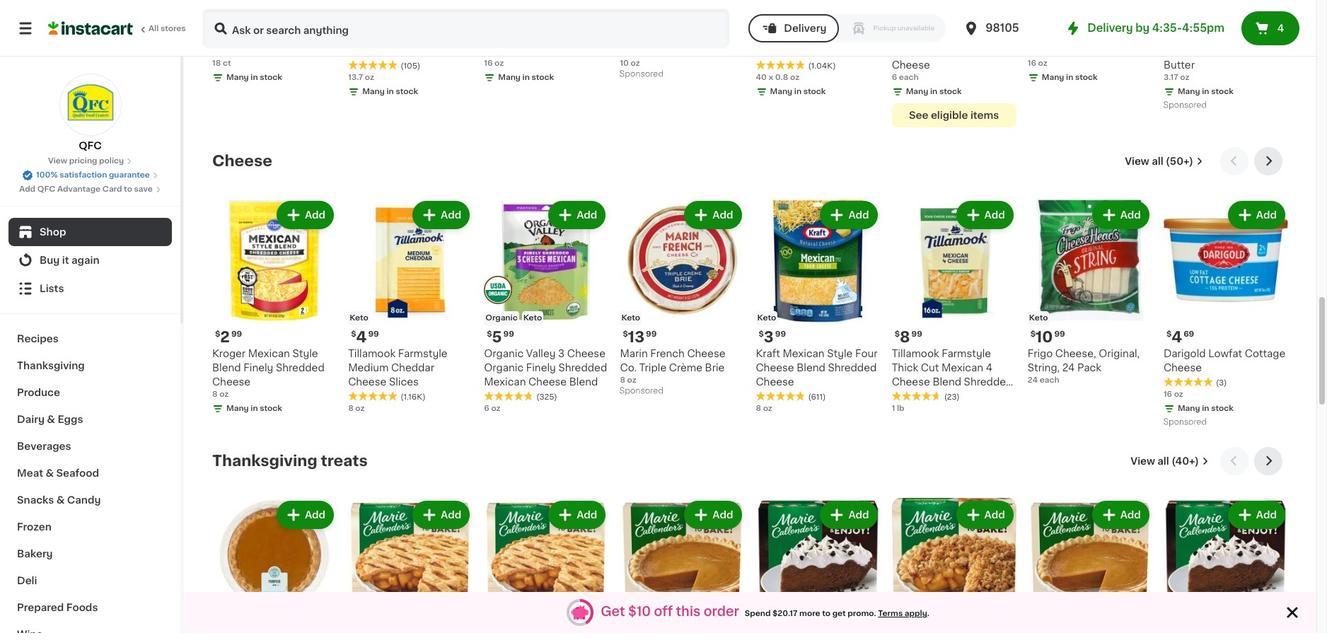 Task type: describe. For each thing, give the bounding box(es) containing it.
in down chocolate
[[1202, 87, 1210, 95]]

item carousel region containing cheese
[[212, 147, 1288, 436]]

valley
[[526, 349, 556, 359]]

mexican inside "kroger mexican style blend finely shredded cheese 8 oz"
[[248, 349, 290, 359]]

triple
[[640, 363, 667, 373]]

each inside frigo cheese, original, string, 24 pack 24 each
[[1040, 376, 1060, 384]]

thanksgiving for thanksgiving
[[17, 361, 85, 371]]

many down "kroger mexican style blend finely shredded cheese 8 oz"
[[226, 405, 249, 412]]

butter
[[1164, 60, 1195, 70]]

1 vertical spatial 10
[[1036, 330, 1053, 344]]

homestyle
[[1057, 32, 1112, 41]]

99 for 10
[[1055, 330, 1065, 338]]

shredded inside organic valley 3 cheese organic finely shredded mexican cheese blend
[[559, 363, 607, 373]]

4 for darigold lowfat cottage cheese
[[1172, 330, 1182, 344]]

original for crackers
[[531, 32, 570, 41]]

stock down (105)
[[396, 87, 418, 95]]

welch's
[[756, 32, 794, 41]]

style for shredded
[[293, 349, 318, 359]]

many down crackers on the left top of page
[[498, 73, 521, 81]]

$ for tillamook farmstyle thick cut mexican 4 cheese blend shredded cheese
[[895, 330, 900, 338]]

10 inside bavarian meats lil' landjaeger, original 10 oz
[[620, 59, 629, 67]]

many in stock down (3) at bottom right
[[1178, 405, 1234, 412]]

99 up 'crackers,'
[[368, 13, 379, 21]]

oz inside premium original saltine crackers 16 oz
[[495, 59, 504, 67]]

skinnydipped
[[1164, 32, 1234, 41]]

deli link
[[8, 567, 172, 594]]

blend inside "kroger mexican style blend finely shredded cheese 8 oz"
[[212, 363, 241, 373]]

recipes link
[[8, 325, 172, 352]]

snacks,
[[822, 32, 860, 41]]

98105
[[986, 23, 1019, 33]]

darigold lowfat cottage cheese
[[1164, 349, 1286, 373]]

tillamook for 8
[[892, 349, 939, 359]]

$ for bavarian meats lil' landjaeger, original
[[623, 13, 628, 21]]

stock down (3) at bottom right
[[1211, 405, 1234, 412]]

recipes
[[17, 334, 59, 344]]

ritz
[[348, 32, 367, 41]]

$9.99 element
[[484, 628, 609, 633]]

frozen
[[17, 522, 51, 532]]

items
[[971, 110, 999, 120]]

organic valley 3 cheese organic finely shredded mexican cheese blend
[[484, 349, 607, 387]]

$ for darigold lowfat cottage cheese
[[1167, 330, 1172, 338]]

product group containing 2
[[212, 198, 337, 417]]

again
[[71, 255, 100, 265]]

in up eligible
[[930, 87, 938, 95]]

40
[[756, 73, 767, 81]]

1 horizontal spatial 3
[[764, 330, 774, 344]]

close image
[[1284, 604, 1301, 621]]

100% satisfaction guarantee button
[[22, 167, 158, 181]]

stock down '(1.04k)'
[[804, 87, 826, 95]]

blend inside kraft mexican style four cheese blend shredded cheese
[[797, 363, 826, 373]]

99 for 4
[[368, 330, 379, 338]]

lowfat
[[1209, 349, 1243, 359]]

peanut
[[1244, 46, 1279, 56]]

cheese inside "tillamook farmstyle medium cheddar cheese slices"
[[348, 377, 387, 387]]

$ 14 99
[[215, 12, 250, 27]]

view for view all (40+)
[[1131, 456, 1155, 466]]

organic for organic keto
[[486, 314, 518, 322]]

(3)
[[1216, 379, 1227, 387]]

8 up thick
[[900, 330, 910, 344]]

many in stock down "dot's homestyle pretzels pretzels 16 oz"
[[1042, 73, 1098, 81]]

$ for ritz original flavor crackers, 1 box
[[351, 13, 356, 21]]

99 inside $ 19 99
[[647, 13, 657, 21]]

8 inside marin french cheese co. triple crème brie 8 oz
[[620, 376, 625, 384]]

8 oz for 3
[[756, 405, 773, 412]]

kroger mexican style blend finely shredded cheese 8 oz
[[212, 349, 325, 398]]

sponsored badge image for 13
[[620, 387, 663, 395]]

family
[[822, 46, 855, 56]]

stock down "kroger mexican style blend finely shredded cheese 8 oz"
[[260, 405, 282, 412]]

item carousel region containing thanksgiving treats
[[212, 447, 1288, 633]]

keto for 4
[[350, 314, 369, 322]]

guarantee
[[109, 171, 150, 179]]

this
[[676, 606, 701, 619]]

view all (50+)
[[1125, 156, 1194, 166]]

tillamook farmstyle medium cheddar cheese slices
[[348, 349, 448, 387]]

8 skinnydipped cups, dark chocolate peanut butter 3.17 oz
[[1164, 12, 1279, 81]]

frigo
[[1028, 349, 1053, 359]]

pricing
[[69, 157, 97, 165]]

french
[[650, 349, 685, 359]]

finely inside "kroger mexican style blend finely shredded cheese 8 oz"
[[244, 363, 273, 373]]

many down 3.17
[[1178, 87, 1200, 95]]

in down "kroger mexican style blend finely shredded cheese 8 oz"
[[251, 405, 258, 412]]

1 vertical spatial save
[[134, 185, 153, 193]]

each inside babybel original snack cheese 6 each
[[899, 73, 919, 81]]

in down crackers on the left top of page
[[523, 73, 530, 81]]

mexican inside tillamook farmstyle thick cut mexican 4 cheese blend shredded cheese
[[942, 363, 984, 373]]

all
[[149, 25, 159, 33]]

4 button
[[1242, 11, 1300, 45]]

$ for frigo cheese, original, string, 24 pack
[[1031, 330, 1036, 338]]

qfc inside "link"
[[79, 141, 102, 151]]

dairy & eggs link
[[8, 406, 172, 433]]

landjaeger,
[[620, 46, 678, 56]]

see eligible items
[[909, 110, 999, 120]]

kraft mexican style four cheese blend shredded cheese
[[756, 349, 878, 387]]

deli
[[17, 576, 37, 586]]

$ for kroger mexican style blend finely shredded cheese
[[215, 330, 220, 338]]

pack
[[1078, 363, 1102, 373]]

2 vertical spatial organic
[[484, 363, 524, 373]]

oz right 0.8
[[790, 73, 800, 81]]

in down "dot's homestyle pretzels pretzels 16 oz"
[[1066, 73, 1074, 81]]

cheese inside babybel original snack cheese 6 each
[[892, 60, 930, 70]]

2 keto from the left
[[523, 314, 542, 322]]

string,
[[1028, 363, 1060, 373]]

dot's
[[1028, 32, 1054, 41]]

meat & seafood link
[[8, 460, 172, 487]]

original inside bavarian meats lil' landjaeger, original 10 oz
[[680, 46, 719, 56]]

stock down "dot's homestyle pretzels pretzels 16 oz"
[[1076, 73, 1098, 81]]

4 inside "button"
[[1278, 23, 1285, 33]]

more
[[800, 610, 820, 618]]

(23)
[[944, 393, 960, 401]]

many down 13.7 oz
[[362, 87, 385, 95]]

meats
[[665, 32, 696, 41]]

four
[[855, 349, 878, 359]]

many in stock down 0.8
[[770, 87, 826, 95]]

$ for marin french cheese co. triple crème brie
[[623, 330, 628, 338]]

8 oz for 4
[[348, 405, 365, 412]]

stock up eligible
[[940, 87, 962, 95]]

$ for buy any 2, save $1
[[895, 13, 900, 21]]

sponsored badge image for 4
[[1164, 418, 1207, 426]]

marin
[[620, 349, 648, 359]]

& for dairy
[[47, 415, 55, 425]]

8 down medium
[[348, 405, 354, 412]]

oz down medium
[[355, 405, 365, 412]]

product group containing 10
[[1028, 198, 1153, 386]]

$ 4 99 for ritz original flavor crackers, 1 box
[[351, 12, 379, 27]]

buy for buy it again
[[40, 255, 60, 265]]

product group containing 6
[[892, 0, 1017, 127]]

dot's homestyle pretzels pretzels 16 oz
[[1028, 32, 1112, 67]]

any
[[914, 33, 929, 41]]

crème
[[669, 363, 703, 373]]

4 inside tillamook farmstyle thick cut mexican 4 cheese blend shredded cheese
[[986, 363, 993, 373]]

welch's fruit snacks, mixed fruits, family size
[[756, 32, 878, 56]]

$ 4 69
[[1167, 330, 1195, 344]]

sponsored badge image for 19
[[620, 70, 663, 78]]

6 inside item carousel "region"
[[484, 405, 489, 412]]

buy any 2, save $1
[[896, 33, 969, 41]]

8 down kraft
[[756, 405, 761, 412]]

oz down darigold
[[1174, 390, 1184, 398]]

frozen link
[[8, 514, 172, 541]]

many down 16 oz on the right bottom
[[1178, 405, 1200, 412]]

1 horizontal spatial 1
[[892, 405, 895, 412]]

many in stock down "kroger mexican style blend finely shredded cheese 8 oz"
[[226, 405, 282, 412]]

99 up "premium"
[[504, 13, 515, 21]]

13.7
[[348, 73, 363, 81]]

apply
[[905, 610, 927, 618]]

snacks
[[17, 495, 54, 505]]

6 inside babybel original snack cheese 6 each
[[892, 73, 897, 81]]

& for meat
[[46, 468, 54, 478]]

all stores
[[149, 25, 186, 33]]

keto for 10
[[1029, 314, 1048, 322]]

oz inside bavarian meats lil' landjaeger, original 10 oz
[[631, 59, 640, 67]]

many in stock up see
[[906, 87, 962, 95]]

meat & seafood
[[17, 468, 99, 478]]

save inside product group
[[940, 33, 958, 41]]

$ for welch's fruit snacks, mixed fruits, family size
[[759, 13, 764, 21]]

13.7 oz
[[348, 73, 374, 81]]

shredded inside "kroger mexican style blend finely shredded cheese 8 oz"
[[276, 363, 325, 373]]

many down "dot's homestyle pretzels pretzels 16 oz"
[[1042, 73, 1064, 81]]

tillamook for 4
[[348, 349, 396, 359]]

all for (40+)
[[1158, 456, 1169, 466]]

add qfc advantage card to save
[[19, 185, 153, 193]]

dark
[[1164, 46, 1187, 56]]

fruits,
[[789, 46, 819, 56]]

view for view all (50+)
[[1125, 156, 1150, 166]]

(17)
[[265, 48, 278, 56]]

farmstyle for 8
[[942, 349, 991, 359]]

stock down "(17)"
[[260, 73, 282, 81]]

advantage
[[57, 185, 101, 193]]

8 inside the 8 skinnydipped cups, dark chocolate peanut butter 3.17 oz
[[1172, 12, 1182, 27]]

product group containing 19
[[620, 0, 745, 82]]

co.
[[620, 363, 637, 373]]

many down 0.8
[[770, 87, 793, 95]]

eligible
[[931, 110, 968, 120]]

blend inside organic valley 3 cheese organic finely shredded mexican cheese blend
[[569, 377, 598, 387]]

thanksgiving link
[[8, 352, 172, 379]]

prepared foods
[[17, 603, 98, 613]]

get
[[833, 610, 846, 618]]

cheese inside marin french cheese co. triple crème brie 8 oz
[[687, 349, 726, 359]]

darigold
[[1164, 349, 1206, 359]]

item badge image
[[484, 276, 512, 305]]

view all (40+) link
[[1131, 454, 1209, 468]]

0 horizontal spatial 24
[[1028, 376, 1038, 384]]

oz down organic valley 3 cheese organic finely shredded mexican cheese blend
[[491, 405, 501, 412]]

many in stock down 13.7 oz
[[362, 87, 418, 95]]

99 for 3
[[775, 330, 786, 338]]

8 inside "kroger mexican style blend finely shredded cheese 8 oz"
[[212, 390, 218, 398]]

oz right 13.7
[[365, 73, 374, 81]]

6 oz
[[484, 405, 501, 412]]

order
[[704, 606, 739, 619]]

instacart logo image
[[48, 20, 133, 37]]

shop link
[[8, 218, 172, 246]]

(325)
[[537, 393, 557, 401]]

0.8
[[775, 73, 788, 81]]

product group containing 13
[[620, 198, 745, 399]]

frito
[[212, 32, 235, 41]]

in down the lay
[[251, 73, 258, 81]]

in down 'crackers,'
[[387, 87, 394, 95]]

crackers
[[484, 46, 529, 56]]

cups,
[[1236, 32, 1265, 41]]

frigo cheese, original, string, 24 pack 24 each
[[1028, 349, 1140, 384]]



Task type: vqa. For each thing, say whether or not it's contained in the screenshot.
Honeycrisp Apples each
no



Task type: locate. For each thing, give the bounding box(es) containing it.
0 horizontal spatial each
[[899, 73, 919, 81]]

mexican down $ 3 99
[[783, 349, 825, 359]]

98105 button
[[963, 8, 1048, 48]]

1 horizontal spatial 10
[[1036, 330, 1053, 344]]

pretzels
[[1028, 46, 1068, 56], [1070, 46, 1110, 56]]

1 vertical spatial each
[[1040, 376, 1060, 384]]

$ up medium
[[351, 330, 356, 338]]

4
[[356, 12, 367, 27], [492, 12, 503, 27], [1278, 23, 1285, 33], [356, 330, 367, 344], [1172, 330, 1182, 344], [986, 363, 993, 373]]

0 horizontal spatial pretzels
[[1028, 46, 1068, 56]]

original inside premium original saltine crackers 16 oz
[[531, 32, 570, 41]]

keto up "valley"
[[523, 314, 542, 322]]

16 inside premium original saltine crackers 16 oz
[[484, 59, 493, 67]]

oz inside marin french cheese co. triple crème brie 8 oz
[[627, 376, 637, 384]]

delivery inside button
[[784, 23, 827, 33]]

1 horizontal spatial to
[[822, 610, 831, 618]]

16 inside "dot's homestyle pretzels pretzels 16 oz"
[[1028, 59, 1037, 67]]

1 vertical spatial all
[[1158, 456, 1169, 466]]

0 horizontal spatial 8 oz
[[348, 405, 365, 412]]

buy left it at the left top of page
[[40, 255, 60, 265]]

$10
[[628, 606, 651, 619]]

(105)
[[401, 62, 420, 70]]

product group containing 3
[[756, 198, 881, 414]]

snacks & candy link
[[8, 487, 172, 514]]

0 vertical spatial buy
[[896, 33, 912, 41]]

99 right 12
[[782, 13, 792, 21]]

$1
[[960, 33, 969, 41]]

99 up medium
[[368, 330, 379, 338]]

tillamook inside tillamook farmstyle thick cut mexican 4 cheese blend shredded cheese
[[892, 349, 939, 359]]

4 up "premium"
[[492, 12, 503, 27]]

0 vertical spatial 24
[[1063, 363, 1075, 373]]

1 vertical spatial qfc
[[37, 185, 55, 193]]

pretzels down dot's
[[1028, 46, 1068, 56]]

5 keto from the left
[[1029, 314, 1048, 322]]

$ inside $ 2 99
[[215, 330, 220, 338]]

shredded inside tillamook farmstyle thick cut mexican 4 cheese blend shredded cheese
[[964, 377, 1013, 387]]

0 vertical spatial &
[[47, 415, 55, 425]]

8 oz inside product group
[[756, 405, 773, 412]]

flavor
[[411, 32, 441, 41]]

organic for organic valley 3 cheese organic finely shredded mexican cheese blend
[[484, 349, 524, 359]]

sponsored badge image
[[620, 70, 663, 78], [1164, 101, 1207, 109], [620, 387, 663, 395], [1164, 418, 1207, 426]]

18 ct
[[212, 59, 231, 67]]

all stores link
[[48, 8, 187, 48]]

thanksgiving
[[17, 361, 85, 371], [212, 453, 317, 468]]

sponsored badge image down 3.17
[[1164, 101, 1207, 109]]

original
[[370, 32, 408, 41], [531, 32, 570, 41], [680, 46, 719, 56], [936, 46, 974, 56]]

qfc logo image
[[59, 74, 121, 136]]

0 horizontal spatial tillamook
[[348, 349, 396, 359]]

99 for 8
[[912, 330, 923, 338]]

1 horizontal spatial 8 oz
[[756, 405, 773, 412]]

keto
[[350, 314, 369, 322], [523, 314, 542, 322], [622, 314, 640, 322], [757, 314, 776, 322], [1029, 314, 1048, 322]]

view for view pricing policy
[[48, 157, 67, 165]]

bavarian meats lil' landjaeger, original 10 oz
[[620, 32, 719, 67]]

cheese inside darigold lowfat cottage cheese
[[1164, 363, 1202, 373]]

2 horizontal spatial 6
[[900, 12, 910, 27]]

None search field
[[202, 8, 730, 48]]

buy
[[896, 33, 912, 41], [40, 255, 60, 265]]

style inside kraft mexican style four cheese blend shredded cheese
[[827, 349, 853, 359]]

2 finely from the left
[[526, 363, 556, 373]]

original,
[[1099, 349, 1140, 359]]

many in stock down 3.17
[[1178, 87, 1234, 95]]

$ up the bavarian
[[623, 13, 628, 21]]

dairy & eggs
[[17, 415, 83, 425]]

$ left 59
[[895, 13, 900, 21]]

$ inside $ 4 69
[[1167, 330, 1172, 338]]

3 up kraft
[[764, 330, 774, 344]]

1
[[398, 46, 402, 56], [892, 405, 895, 412]]

★★★★★
[[212, 46, 262, 56], [212, 46, 262, 56], [348, 60, 398, 70], [348, 60, 398, 70], [756, 60, 806, 70], [756, 60, 806, 70], [1164, 377, 1213, 387], [1164, 377, 1213, 387], [348, 391, 398, 401], [348, 391, 398, 401], [484, 391, 534, 401], [484, 391, 534, 401], [756, 391, 806, 401], [756, 391, 806, 401], [892, 391, 941, 401], [892, 391, 941, 401]]

mexican inside organic valley 3 cheese organic finely shredded mexican cheese blend
[[484, 377, 526, 387]]

mexican up (23)
[[942, 363, 984, 373]]

1 horizontal spatial style
[[827, 349, 853, 359]]

$ for premium original saltine crackers
[[487, 13, 492, 21]]

card
[[102, 185, 122, 193]]

2 vertical spatial 6
[[484, 405, 489, 412]]

2 vertical spatial &
[[56, 495, 65, 505]]

service type group
[[749, 14, 946, 42]]

classic
[[258, 32, 294, 41]]

2 farmstyle from the left
[[942, 349, 991, 359]]

beverages link
[[8, 433, 172, 460]]

$ 19 99
[[623, 12, 657, 27]]

1 vertical spatial 6
[[892, 73, 897, 81]]

save
[[940, 33, 958, 41], [134, 185, 153, 193]]

in down 40 x 0.8 oz at the top of the page
[[794, 87, 802, 95]]

99 inside $ 14 99
[[239, 13, 250, 21]]

item carousel region
[[212, 147, 1288, 436], [212, 447, 1288, 633]]

original for crackers,
[[370, 32, 408, 41]]

produce link
[[8, 379, 172, 406]]

oz down the landjaeger,
[[631, 59, 640, 67]]

4 up medium
[[356, 330, 367, 344]]

premium original saltine crackers 16 oz
[[484, 32, 606, 67]]

$ for frito lay classic mix
[[215, 13, 220, 21]]

style for blend
[[827, 349, 853, 359]]

0 horizontal spatial delivery
[[784, 23, 827, 33]]

oz down kraft
[[763, 405, 773, 412]]

oz down crackers on the left top of page
[[495, 59, 504, 67]]

farmstyle inside tillamook farmstyle thick cut mexican 4 cheese blend shredded cheese
[[942, 349, 991, 359]]

to inside get $10 off this order spend $20.17 more to get promo. terms apply .
[[822, 610, 831, 618]]

1 finely from the left
[[244, 363, 273, 373]]

mix
[[296, 32, 314, 41]]

$ 8 99
[[895, 330, 923, 344]]

product group
[[620, 0, 745, 82], [892, 0, 1017, 127], [1164, 0, 1288, 113], [212, 198, 337, 417], [348, 198, 473, 414], [484, 198, 609, 414], [620, 198, 745, 399], [756, 198, 881, 414], [892, 198, 1017, 414], [1028, 198, 1153, 386], [1164, 198, 1288, 430], [212, 498, 337, 633], [348, 498, 473, 633], [484, 498, 609, 633], [620, 498, 745, 633], [756, 498, 881, 633], [892, 498, 1017, 633], [1028, 498, 1153, 633], [1164, 498, 1288, 633]]

oz down dot's
[[1038, 59, 1048, 67]]

0 vertical spatial 6
[[900, 12, 910, 27]]

$ inside $ 3 99
[[759, 330, 764, 338]]

all left (40+)
[[1158, 456, 1169, 466]]

thanksgiving treats link
[[212, 453, 368, 470]]

get
[[601, 606, 625, 619]]

0 vertical spatial 1
[[398, 46, 402, 56]]

$ down organic keto
[[487, 330, 492, 338]]

0 vertical spatial organic
[[486, 314, 518, 322]]

2 style from the left
[[827, 349, 853, 359]]

original down $1
[[936, 46, 974, 56]]

0 vertical spatial 10
[[620, 59, 629, 67]]

shredded inside kraft mexican style four cheese blend shredded cheese
[[828, 363, 877, 373]]

view left (50+) at the top right
[[1125, 156, 1150, 166]]

4 up the peanut at top right
[[1278, 23, 1285, 33]]

99 right the '19'
[[647, 13, 657, 21]]

99 inside the $ 12 99
[[782, 13, 792, 21]]

tillamook inside "tillamook farmstyle medium cheddar cheese slices"
[[348, 349, 396, 359]]

4 for premium original saltine crackers
[[492, 12, 503, 27]]

see eligible items button
[[892, 103, 1017, 127]]

1 item carousel region from the top
[[212, 147, 1288, 436]]

in down darigold lowfat cottage cheese
[[1202, 405, 1210, 412]]

lay
[[237, 32, 255, 41]]

each down string,
[[1040, 376, 1060, 384]]

mixed
[[756, 46, 786, 56]]

0 horizontal spatial finely
[[244, 363, 273, 373]]

0 horizontal spatial 16
[[484, 59, 493, 67]]

lists link
[[8, 275, 172, 303]]

1 tillamook from the left
[[348, 349, 396, 359]]

delivery
[[1088, 23, 1133, 33], [784, 23, 827, 33]]

$ up frigo on the right bottom
[[1031, 330, 1036, 338]]

$ 12 99
[[759, 12, 792, 27]]

$ 4 99 for tillamook farmstyle medium cheddar cheese slices
[[351, 330, 379, 344]]

oz down "kroger"
[[219, 390, 229, 398]]

finely down "valley"
[[526, 363, 556, 373]]

1 pretzels from the left
[[1028, 46, 1068, 56]]

16 down crackers on the left top of page
[[484, 59, 493, 67]]

oz inside "kroger mexican style blend finely shredded cheese 8 oz"
[[219, 390, 229, 398]]

1 vertical spatial organic
[[484, 349, 524, 359]]

view up 100%
[[48, 157, 67, 165]]

product group containing 5
[[484, 198, 609, 414]]

& for snacks
[[56, 495, 65, 505]]

original inside ritz original flavor crackers, 1 box
[[370, 32, 408, 41]]

stock down chocolate
[[1211, 87, 1234, 95]]

many in stock down crackers on the left top of page
[[498, 73, 554, 81]]

$ inside '$ 5 99'
[[487, 330, 492, 338]]

3 inside organic valley 3 cheese organic finely shredded mexican cheese blend
[[558, 349, 565, 359]]

99 inside '$ 5 99'
[[503, 330, 514, 338]]

delivery left by
[[1088, 23, 1133, 33]]

99 for 12
[[782, 13, 792, 21]]

finely
[[244, 363, 273, 373], [526, 363, 556, 373]]

0 vertical spatial each
[[899, 73, 919, 81]]

99 inside the '$ 13 99'
[[646, 330, 657, 338]]

1 vertical spatial 24
[[1028, 376, 1038, 384]]

mexican inside kraft mexican style four cheese blend shredded cheese
[[783, 349, 825, 359]]

$ up welch's
[[759, 13, 764, 21]]

farmstyle up (23)
[[942, 349, 991, 359]]

4 keto from the left
[[757, 314, 776, 322]]

terms
[[878, 610, 903, 618]]

oz inside "dot's homestyle pretzels pretzels 16 oz"
[[1038, 59, 1048, 67]]

lil'
[[699, 32, 713, 41]]

1 horizontal spatial buy
[[896, 33, 912, 41]]

view inside popup button
[[1125, 156, 1150, 166]]

0 horizontal spatial 6
[[484, 405, 489, 412]]

1 horizontal spatial 24
[[1063, 363, 1075, 373]]

4 up "ritz"
[[356, 12, 367, 27]]

(1.16k)
[[401, 393, 426, 401]]

0 vertical spatial qfc
[[79, 141, 102, 151]]

pretzels down homestyle
[[1070, 46, 1110, 56]]

original up 'crackers,'
[[370, 32, 408, 41]]

premium
[[484, 32, 529, 41]]

farmstyle
[[398, 349, 448, 359], [942, 349, 991, 359]]

off
[[654, 606, 673, 619]]

2 8 oz from the left
[[756, 405, 773, 412]]

get $10 off this order status
[[595, 605, 935, 620]]

10 down the landjaeger,
[[620, 59, 629, 67]]

99 inside $ 10 99
[[1055, 330, 1065, 338]]

1 vertical spatial 1
[[892, 405, 895, 412]]

$20.17
[[773, 610, 798, 618]]

seafood
[[56, 468, 99, 478]]

$ for kraft mexican style four cheese blend shredded cheese
[[759, 330, 764, 338]]

1 style from the left
[[293, 349, 318, 359]]

16 for dot's homestyle pretzels pretzels
[[1028, 59, 1037, 67]]

99 inside $ 8 99
[[912, 330, 923, 338]]

1 vertical spatial buy
[[40, 255, 60, 265]]

many down ct
[[226, 73, 249, 81]]

style inside "kroger mexican style blend finely shredded cheese 8 oz"
[[293, 349, 318, 359]]

farmstyle inside "tillamook farmstyle medium cheddar cheese slices"
[[398, 349, 448, 359]]

thanksgiving inside thanksgiving link
[[17, 361, 85, 371]]

$ inside the $ 12 99
[[759, 13, 764, 21]]

24 down string,
[[1028, 376, 1038, 384]]

keto up medium
[[350, 314, 369, 322]]

$ inside the $ 6 59
[[895, 13, 900, 21]]

view all (40+)
[[1131, 456, 1199, 466]]

delivery up fruits,
[[784, 23, 827, 33]]

1 8 oz from the left
[[348, 405, 365, 412]]

1 horizontal spatial finely
[[526, 363, 556, 373]]

oz down co.
[[627, 376, 637, 384]]

99 for 14
[[239, 13, 250, 21]]

$ 4 99 for premium original saltine crackers
[[487, 12, 515, 27]]

0 vertical spatial item carousel region
[[212, 147, 1288, 436]]

1 horizontal spatial qfc
[[79, 141, 102, 151]]

$ 4 99 up "premium"
[[487, 12, 515, 27]]

view left (40+)
[[1131, 456, 1155, 466]]

sponsored badge image down 16 oz on the right bottom
[[1164, 418, 1207, 426]]

keto for 3
[[757, 314, 776, 322]]

0 vertical spatial save
[[940, 33, 958, 41]]

stock down premium original saltine crackers 16 oz
[[532, 73, 554, 81]]

cottage
[[1245, 349, 1286, 359]]

$ up "ritz"
[[351, 13, 356, 21]]

1 horizontal spatial each
[[1040, 376, 1060, 384]]

add button
[[278, 202, 333, 228], [414, 202, 469, 228], [550, 202, 605, 228], [686, 202, 740, 228], [822, 202, 876, 228], [958, 202, 1012, 228], [1094, 202, 1148, 228], [1230, 202, 1284, 228], [278, 502, 333, 528], [414, 502, 469, 528], [550, 502, 605, 528], [686, 502, 740, 528], [822, 502, 876, 528], [958, 502, 1012, 528], [1094, 502, 1148, 528], [1230, 502, 1284, 528]]

4 for ritz original flavor crackers, 1 box
[[356, 12, 367, 27]]

99 for 2
[[231, 330, 242, 338]]

farmstyle for 4
[[398, 349, 448, 359]]

(611)
[[808, 393, 826, 401]]

lb
[[897, 405, 905, 412]]

1 vertical spatial to
[[822, 610, 831, 618]]

99 up thick
[[912, 330, 923, 338]]

$ 2 99
[[215, 330, 242, 344]]

19
[[628, 12, 645, 27]]

snacks & candy
[[17, 495, 101, 505]]

1 horizontal spatial 6
[[892, 73, 897, 81]]

0 horizontal spatial 1
[[398, 46, 402, 56]]

$ 3 99
[[759, 330, 786, 344]]

$ inside $ 8 99
[[895, 330, 900, 338]]

delivery for delivery by 4:35-4:55pm
[[1088, 23, 1133, 33]]

24
[[1063, 363, 1075, 373], [1028, 376, 1038, 384]]

keto up $ 3 99
[[757, 314, 776, 322]]

all left (50+) at the top right
[[1152, 156, 1164, 166]]

policy
[[99, 157, 124, 165]]

99 for 13
[[646, 330, 657, 338]]

99 right 14 in the top of the page
[[239, 13, 250, 21]]

many
[[226, 73, 249, 81], [498, 73, 521, 81], [1042, 73, 1064, 81], [362, 87, 385, 95], [770, 87, 793, 95], [906, 87, 929, 95], [1178, 87, 1200, 95], [226, 405, 249, 412], [1178, 405, 1200, 412]]

$ inside $ 10 99
[[1031, 330, 1036, 338]]

4 for tillamook farmstyle medium cheddar cheese slices
[[356, 330, 367, 344]]

$ up kraft
[[759, 330, 764, 338]]

14
[[220, 12, 237, 27]]

1 farmstyle from the left
[[398, 349, 448, 359]]

2,
[[931, 33, 938, 41]]

by
[[1136, 23, 1150, 33]]

1 horizontal spatial save
[[940, 33, 958, 41]]

99 inside $ 2 99
[[231, 330, 242, 338]]

1 horizontal spatial farmstyle
[[942, 349, 991, 359]]

8
[[1172, 12, 1182, 27], [900, 330, 910, 344], [620, 376, 625, 384], [212, 390, 218, 398], [348, 405, 354, 412], [756, 405, 761, 412]]

saltine
[[572, 32, 606, 41]]

cheddar
[[391, 363, 434, 373]]

0 horizontal spatial 3
[[558, 349, 565, 359]]

$8.99 element
[[1028, 11, 1153, 29]]

$ for tillamook farmstyle medium cheddar cheese slices
[[351, 330, 356, 338]]

8 down co.
[[620, 376, 625, 384]]

2
[[220, 330, 230, 344]]

delivery for delivery
[[784, 23, 827, 33]]

0 horizontal spatial qfc
[[37, 185, 55, 193]]

& left eggs
[[47, 415, 55, 425]]

cheese,
[[1056, 349, 1096, 359]]

tillamook up medium
[[348, 349, 396, 359]]

0 horizontal spatial save
[[134, 185, 153, 193]]

& right meat
[[46, 468, 54, 478]]

1 vertical spatial &
[[46, 468, 54, 478]]

3 right "valley"
[[558, 349, 565, 359]]

0 vertical spatial to
[[124, 185, 132, 193]]

2 pretzels from the left
[[1070, 46, 1110, 56]]

original down the lil'
[[680, 46, 719, 56]]

buy for buy any 2, save $1
[[896, 33, 912, 41]]

99 up cheese,
[[1055, 330, 1065, 338]]

1 horizontal spatial delivery
[[1088, 23, 1133, 33]]

0 vertical spatial thanksgiving
[[17, 361, 85, 371]]

0 horizontal spatial 10
[[620, 59, 629, 67]]

original inside babybel original snack cheese 6 each
[[936, 46, 974, 56]]

keto for 13
[[622, 314, 640, 322]]

view inside "link"
[[48, 157, 67, 165]]

$ inside the '$ 13 99'
[[623, 330, 628, 338]]

$ inside $ 14 99
[[215, 13, 220, 21]]

farmstyle up the cheddar
[[398, 349, 448, 359]]

terms apply button
[[878, 609, 927, 620]]

each down babybel
[[899, 73, 919, 81]]

1 horizontal spatial 16
[[1028, 59, 1037, 67]]

$ inside $ 19 99
[[623, 13, 628, 21]]

save down guarantee
[[134, 185, 153, 193]]

& left candy
[[56, 495, 65, 505]]

kroger
[[212, 349, 246, 359]]

delivery by 4:35-4:55pm link
[[1065, 20, 1225, 37]]

0 horizontal spatial thanksgiving
[[17, 361, 85, 371]]

all inside popup button
[[1152, 156, 1164, 166]]

99 right '13'
[[646, 330, 657, 338]]

2 item carousel region from the top
[[212, 447, 1288, 633]]

bakery link
[[8, 541, 172, 567]]

0 horizontal spatial farmstyle
[[398, 349, 448, 359]]

mexican right "kroger"
[[248, 349, 290, 359]]

all for (50+)
[[1152, 156, 1164, 166]]

13
[[628, 330, 645, 344]]

Search field
[[204, 10, 729, 47]]

2 horizontal spatial 16
[[1164, 390, 1172, 398]]

finely inside organic valley 3 cheese organic finely shredded mexican cheese blend
[[526, 363, 556, 373]]

blend inside tillamook farmstyle thick cut mexican 4 cheese blend shredded cheese
[[933, 377, 962, 387]]

babybel original snack cheese 6 each
[[892, 46, 1007, 81]]

99 for 5
[[503, 330, 514, 338]]

stores
[[161, 25, 186, 33]]

59
[[912, 13, 922, 21]]

buy up babybel
[[896, 33, 912, 41]]

shop
[[40, 227, 66, 237]]

x
[[769, 73, 773, 81]]

to inside add qfc advantage card to save link
[[124, 185, 132, 193]]

16 for premium original saltine crackers
[[484, 59, 493, 67]]

many in stock down "(17)"
[[226, 73, 282, 81]]

foods
[[66, 603, 98, 613]]

2 tillamook from the left
[[892, 349, 939, 359]]

$ 4 99
[[351, 12, 379, 27], [487, 12, 515, 27], [351, 330, 379, 344]]

tillamook up thick
[[892, 349, 939, 359]]

1 horizontal spatial tillamook
[[892, 349, 939, 359]]

many up see
[[906, 87, 929, 95]]

3 keto from the left
[[622, 314, 640, 322]]

see
[[909, 110, 929, 120]]

1 vertical spatial thanksgiving
[[212, 453, 317, 468]]

cheese inside "kroger mexican style blend finely shredded cheese 8 oz"
[[212, 377, 251, 387]]

1 inside ritz original flavor crackers, 1 box
[[398, 46, 402, 56]]

16 down dot's
[[1028, 59, 1037, 67]]

sponsored badge image down 'triple'
[[620, 387, 663, 395]]

4 left string,
[[986, 363, 993, 373]]

thanksgiving inside thanksgiving treats link
[[212, 453, 317, 468]]

$ up frito
[[215, 13, 220, 21]]

1 horizontal spatial pretzels
[[1070, 46, 1110, 56]]

24 down cheese,
[[1063, 363, 1075, 373]]

$ up "kroger"
[[215, 330, 220, 338]]

1 left the box
[[398, 46, 402, 56]]

original for cheese
[[936, 46, 974, 56]]

brie
[[705, 363, 725, 373]]

$ for organic valley 3 cheese organic finely shredded mexican cheese blend
[[487, 330, 492, 338]]

99 inside $ 3 99
[[775, 330, 786, 338]]

buy inside product group
[[896, 33, 912, 41]]

organic
[[486, 314, 518, 322], [484, 349, 524, 359], [484, 363, 524, 373]]

0 horizontal spatial buy
[[40, 255, 60, 265]]

1 keto from the left
[[350, 314, 369, 322]]

0 horizontal spatial style
[[293, 349, 318, 359]]

1 vertical spatial 3
[[558, 349, 565, 359]]

0 vertical spatial all
[[1152, 156, 1164, 166]]

1 vertical spatial item carousel region
[[212, 447, 1288, 633]]

1 horizontal spatial thanksgiving
[[212, 453, 317, 468]]

0 horizontal spatial to
[[124, 185, 132, 193]]

oz inside the 8 skinnydipped cups, dark chocolate peanut butter 3.17 oz
[[1180, 73, 1190, 81]]

thanksgiving for thanksgiving treats
[[212, 453, 317, 468]]

0 vertical spatial 3
[[764, 330, 774, 344]]

16
[[484, 59, 493, 67], [1028, 59, 1037, 67], [1164, 390, 1172, 398]]

bavarian
[[620, 32, 663, 41]]



